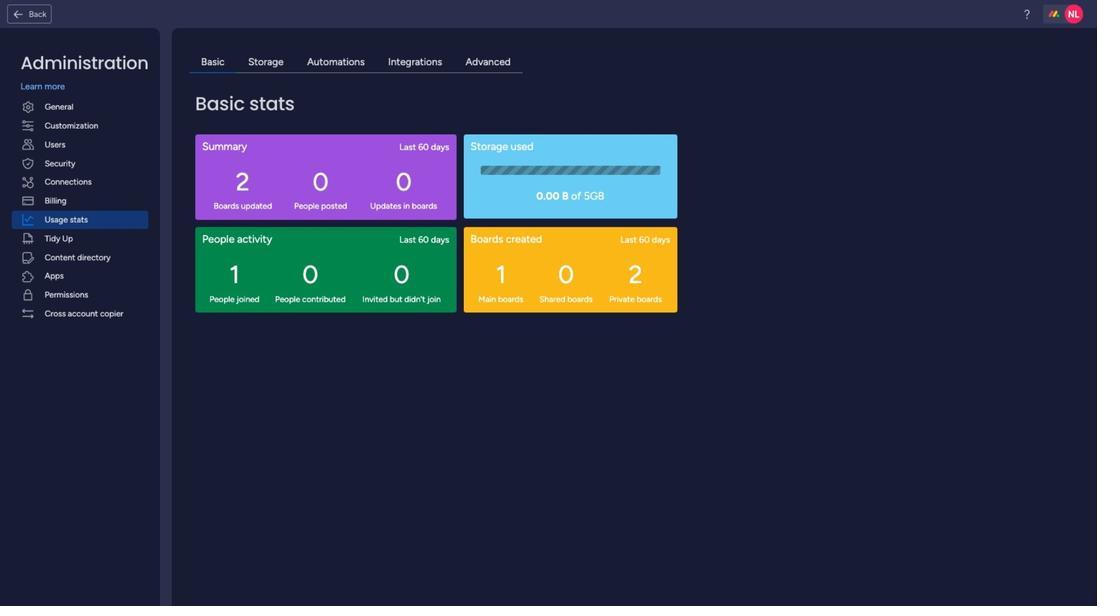 Task type: vqa. For each thing, say whether or not it's contained in the screenshot.
an
no



Task type: locate. For each thing, give the bounding box(es) containing it.
noah lott image
[[1065, 5, 1084, 24]]

back to workspace image
[[12, 8, 24, 20]]



Task type: describe. For each thing, give the bounding box(es) containing it.
help image
[[1021, 8, 1033, 20]]



